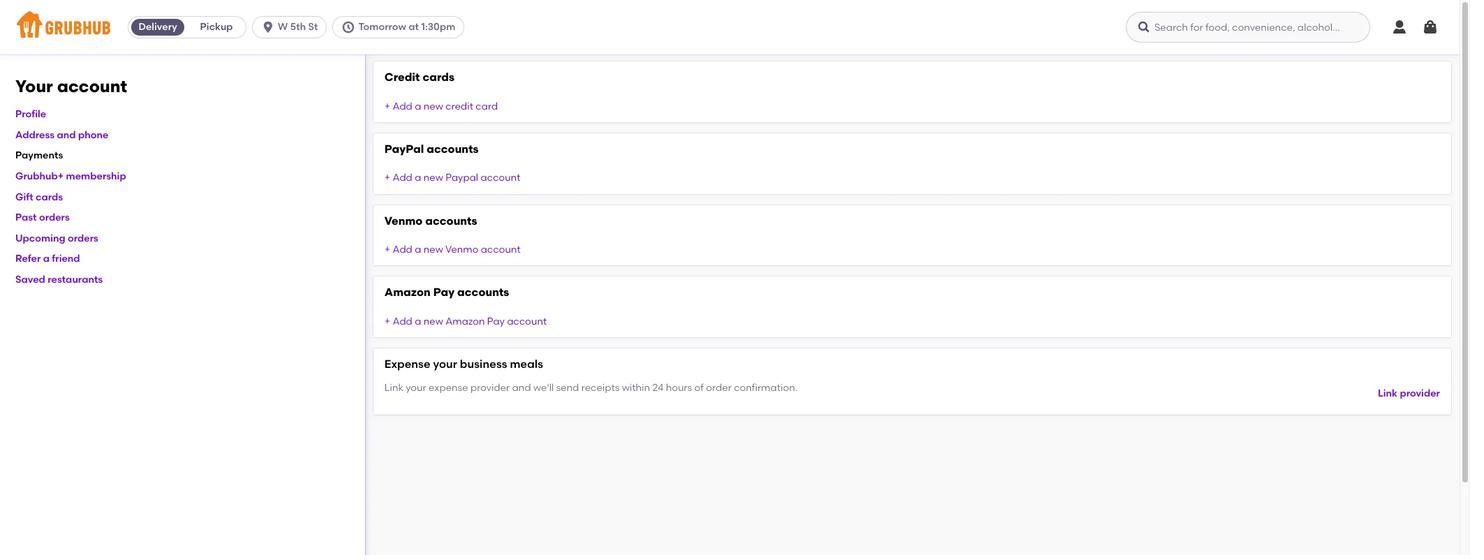 Task type: locate. For each thing, give the bounding box(es) containing it.
accounts up + add a new paypal account link
[[427, 142, 479, 156]]

within
[[622, 382, 650, 394]]

+ add a new credit card
[[385, 100, 498, 112]]

upcoming orders link
[[15, 232, 98, 244]]

expense
[[385, 358, 431, 371]]

phone
[[78, 129, 108, 141]]

accounts up + add a new venmo account
[[425, 214, 477, 227]]

amazon
[[385, 286, 431, 299], [446, 316, 485, 327]]

0 horizontal spatial your
[[406, 382, 426, 394]]

pay
[[433, 286, 455, 299], [487, 316, 505, 327]]

cards up past orders link
[[36, 191, 63, 203]]

and left phone
[[57, 129, 76, 141]]

+ down paypal
[[385, 172, 390, 184]]

orders for past orders
[[39, 212, 70, 224]]

tomorrow
[[359, 21, 406, 33]]

+ down credit
[[385, 100, 390, 112]]

0 vertical spatial and
[[57, 129, 76, 141]]

svg image
[[1422, 19, 1439, 36], [342, 20, 356, 34], [1137, 20, 1151, 34]]

new down amazon pay accounts
[[424, 316, 443, 327]]

3 new from the top
[[424, 244, 443, 256]]

pay up business
[[487, 316, 505, 327]]

+ for amazon pay accounts
[[385, 316, 390, 327]]

w
[[278, 21, 288, 33]]

0 vertical spatial venmo
[[385, 214, 423, 227]]

refer
[[15, 253, 41, 265]]

+ for credit cards
[[385, 100, 390, 112]]

of
[[695, 382, 704, 394]]

hours
[[666, 382, 692, 394]]

+ add a new credit card link
[[385, 100, 498, 112]]

pay up the + add a new amazon pay account link
[[433, 286, 455, 299]]

add down venmo accounts
[[393, 244, 413, 256]]

credit
[[446, 100, 473, 112]]

a down paypal accounts at the left of the page
[[415, 172, 421, 184]]

venmo
[[385, 214, 423, 227], [446, 244, 479, 256]]

+ for venmo accounts
[[385, 244, 390, 256]]

add
[[393, 100, 413, 112], [393, 172, 413, 184], [393, 244, 413, 256], [393, 316, 413, 327]]

+
[[385, 100, 390, 112], [385, 172, 390, 184], [385, 244, 390, 256], [385, 316, 390, 327]]

1 vertical spatial pay
[[487, 316, 505, 327]]

+ add a new amazon pay account
[[385, 316, 547, 327]]

and left 'we'll'
[[512, 382, 531, 394]]

new left paypal
[[424, 172, 443, 184]]

1 horizontal spatial amazon
[[446, 316, 485, 327]]

0 horizontal spatial cards
[[36, 191, 63, 203]]

1 horizontal spatial svg image
[[1392, 19, 1408, 36]]

cards for gift cards
[[36, 191, 63, 203]]

credit
[[385, 71, 420, 84]]

amazon down + add a new venmo account
[[385, 286, 431, 299]]

svg image
[[1392, 19, 1408, 36], [261, 20, 275, 34]]

paypal
[[446, 172, 478, 184]]

1 vertical spatial orders
[[68, 232, 98, 244]]

0 horizontal spatial venmo
[[385, 214, 423, 227]]

tomorrow at 1:30pm button
[[333, 16, 470, 38]]

paypal
[[385, 142, 424, 156]]

add down paypal
[[393, 172, 413, 184]]

new for venmo
[[424, 244, 443, 256]]

0 horizontal spatial link
[[385, 382, 404, 394]]

tomorrow at 1:30pm
[[359, 21, 455, 33]]

0 horizontal spatial provider
[[471, 382, 510, 394]]

venmo down venmo accounts
[[446, 244, 479, 256]]

a right 'refer'
[[43, 253, 50, 265]]

add down credit
[[393, 100, 413, 112]]

svg image inside w 5th st button
[[261, 20, 275, 34]]

new for credit
[[424, 100, 443, 112]]

2 horizontal spatial svg image
[[1422, 19, 1439, 36]]

and inside link your expense provider and we'll send receipts within 24 hours of order confirmation. link provider
[[512, 382, 531, 394]]

+ add a new amazon pay account link
[[385, 316, 547, 327]]

0 vertical spatial your
[[433, 358, 457, 371]]

a down venmo accounts
[[415, 244, 421, 256]]

1 new from the top
[[424, 100, 443, 112]]

orders up upcoming orders link
[[39, 212, 70, 224]]

account up phone
[[57, 76, 127, 96]]

4 new from the top
[[424, 316, 443, 327]]

your down expense
[[406, 382, 426, 394]]

0 vertical spatial cards
[[423, 71, 455, 84]]

+ add a new venmo account
[[385, 244, 521, 256]]

profile
[[15, 108, 46, 120]]

business
[[460, 358, 507, 371]]

24
[[653, 382, 664, 394]]

1 horizontal spatial your
[[433, 358, 457, 371]]

1 add from the top
[[393, 100, 413, 112]]

delivery
[[139, 21, 177, 33]]

paypal accounts
[[385, 142, 479, 156]]

1 horizontal spatial svg image
[[1137, 20, 1151, 34]]

0 vertical spatial orders
[[39, 212, 70, 224]]

4 add from the top
[[393, 316, 413, 327]]

0 horizontal spatial amazon
[[385, 286, 431, 299]]

cards up + add a new credit card "link" on the left of page
[[423, 71, 455, 84]]

1 horizontal spatial pay
[[487, 316, 505, 327]]

your up 'expense'
[[433, 358, 457, 371]]

grubhub+
[[15, 170, 64, 182]]

0 vertical spatial accounts
[[427, 142, 479, 156]]

3 add from the top
[[393, 244, 413, 256]]

0 vertical spatial pay
[[433, 286, 455, 299]]

1 + from the top
[[385, 100, 390, 112]]

your
[[15, 76, 53, 96]]

a down amazon pay accounts
[[415, 316, 421, 327]]

0 horizontal spatial pay
[[433, 286, 455, 299]]

accounts
[[427, 142, 479, 156], [425, 214, 477, 227], [457, 286, 509, 299]]

expense
[[429, 382, 468, 394]]

a for credit
[[415, 100, 421, 112]]

2 add from the top
[[393, 172, 413, 184]]

your for link
[[406, 382, 426, 394]]

1 vertical spatial amazon
[[446, 316, 485, 327]]

new
[[424, 100, 443, 112], [424, 172, 443, 184], [424, 244, 443, 256], [424, 316, 443, 327]]

svg image inside tomorrow at 1:30pm button
[[342, 20, 356, 34]]

2 new from the top
[[424, 172, 443, 184]]

+ up expense
[[385, 316, 390, 327]]

your inside link your expense provider and we'll send receipts within 24 hours of order confirmation. link provider
[[406, 382, 426, 394]]

account up meals at the left bottom of the page
[[507, 316, 547, 327]]

0 horizontal spatial svg image
[[261, 20, 275, 34]]

1 vertical spatial venmo
[[446, 244, 479, 256]]

your account
[[15, 76, 127, 96]]

add for credit
[[393, 100, 413, 112]]

new left credit in the top left of the page
[[424, 100, 443, 112]]

and
[[57, 129, 76, 141], [512, 382, 531, 394]]

add up expense
[[393, 316, 413, 327]]

a
[[415, 100, 421, 112], [415, 172, 421, 184], [415, 244, 421, 256], [43, 253, 50, 265], [415, 316, 421, 327]]

provider
[[471, 382, 510, 394], [1400, 387, 1441, 399]]

amazon down amazon pay accounts
[[446, 316, 485, 327]]

link
[[385, 382, 404, 394], [1378, 387, 1398, 399]]

venmo accounts
[[385, 214, 477, 227]]

orders
[[39, 212, 70, 224], [68, 232, 98, 244]]

cards
[[423, 71, 455, 84], [36, 191, 63, 203]]

2 + from the top
[[385, 172, 390, 184]]

+ down venmo accounts
[[385, 244, 390, 256]]

1 horizontal spatial cards
[[423, 71, 455, 84]]

4 + from the top
[[385, 316, 390, 327]]

0 horizontal spatial svg image
[[342, 20, 356, 34]]

your
[[433, 358, 457, 371], [406, 382, 426, 394]]

+ add a new paypal account
[[385, 172, 521, 184]]

new down venmo accounts
[[424, 244, 443, 256]]

accounts up + add a new amazon pay account
[[457, 286, 509, 299]]

send
[[556, 382, 579, 394]]

1 vertical spatial accounts
[[425, 214, 477, 227]]

orders up friend
[[68, 232, 98, 244]]

venmo up + add a new venmo account
[[385, 214, 423, 227]]

pickup
[[200, 21, 233, 33]]

gift cards
[[15, 191, 63, 203]]

1 horizontal spatial and
[[512, 382, 531, 394]]

1 vertical spatial and
[[512, 382, 531, 394]]

main navigation navigation
[[0, 0, 1460, 54]]

0 vertical spatial amazon
[[385, 286, 431, 299]]

0 horizontal spatial and
[[57, 129, 76, 141]]

+ add a new venmo account link
[[385, 244, 521, 256]]

1 vertical spatial your
[[406, 382, 426, 394]]

3 + from the top
[[385, 244, 390, 256]]

card
[[476, 100, 498, 112]]

account
[[57, 76, 127, 96], [481, 172, 521, 184], [481, 244, 521, 256], [507, 316, 547, 327]]

1 vertical spatial cards
[[36, 191, 63, 203]]

upcoming
[[15, 232, 65, 244]]

friend
[[52, 253, 80, 265]]

a down credit cards
[[415, 100, 421, 112]]

address and phone link
[[15, 129, 108, 141]]

a for venmo
[[415, 244, 421, 256]]

payments
[[15, 150, 63, 162]]



Task type: vqa. For each thing, say whether or not it's contained in the screenshot.
BEANS, in Shredded Chicken Breast, Avocado, Black Beans, Sweet Plantains, Tomato And Cheddar Cheese, Dressing With Avocado Sauce And Garlic Sauce.
no



Task type: describe. For each thing, give the bounding box(es) containing it.
saved
[[15, 274, 45, 286]]

past orders link
[[15, 212, 70, 224]]

membership
[[66, 170, 126, 182]]

gift
[[15, 191, 33, 203]]

1 horizontal spatial provider
[[1400, 387, 1441, 399]]

a for amazon
[[415, 316, 421, 327]]

account right paypal
[[481, 172, 521, 184]]

upcoming orders
[[15, 232, 98, 244]]

address
[[15, 129, 55, 141]]

accounts for venmo accounts
[[425, 214, 477, 227]]

new for amazon
[[424, 316, 443, 327]]

past orders
[[15, 212, 70, 224]]

1:30pm
[[421, 21, 455, 33]]

pickup button
[[187, 16, 246, 38]]

order
[[706, 382, 732, 394]]

refer a friend link
[[15, 253, 80, 265]]

confirmation.
[[734, 382, 798, 394]]

expense your business meals
[[385, 358, 543, 371]]

gift cards link
[[15, 191, 63, 203]]

cards for credit cards
[[423, 71, 455, 84]]

add for venmo
[[393, 244, 413, 256]]

add for paypal
[[393, 172, 413, 184]]

2 vertical spatial accounts
[[457, 286, 509, 299]]

+ add a new paypal account link
[[385, 172, 521, 184]]

address and phone
[[15, 129, 108, 141]]

w 5th st button
[[252, 16, 333, 38]]

meals
[[510, 358, 543, 371]]

restaurants
[[48, 274, 103, 286]]

at
[[409, 21, 419, 33]]

amazon pay accounts
[[385, 286, 509, 299]]

st
[[308, 21, 318, 33]]

delivery button
[[129, 16, 187, 38]]

account up amazon pay accounts
[[481, 244, 521, 256]]

refer a friend
[[15, 253, 80, 265]]

credit cards
[[385, 71, 455, 84]]

saved restaurants
[[15, 274, 103, 286]]

a for paypal
[[415, 172, 421, 184]]

w 5th st
[[278, 21, 318, 33]]

1 horizontal spatial venmo
[[446, 244, 479, 256]]

5th
[[290, 21, 306, 33]]

grubhub+ membership link
[[15, 170, 126, 182]]

new for paypal
[[424, 172, 443, 184]]

add for amazon
[[393, 316, 413, 327]]

payments link
[[15, 150, 63, 162]]

past
[[15, 212, 37, 224]]

saved restaurants link
[[15, 274, 103, 286]]

orders for upcoming orders
[[68, 232, 98, 244]]

accounts for paypal accounts
[[427, 142, 479, 156]]

Search for food, convenience, alcohol... search field
[[1126, 12, 1371, 43]]

profile link
[[15, 108, 46, 120]]

link provider button
[[1378, 381, 1441, 406]]

receipts
[[582, 382, 620, 394]]

link your expense provider and we'll send receipts within 24 hours of order confirmation. link provider
[[385, 382, 1441, 399]]

grubhub+ membership
[[15, 170, 126, 182]]

your for expense
[[433, 358, 457, 371]]

+ for paypal accounts
[[385, 172, 390, 184]]

1 horizontal spatial link
[[1378, 387, 1398, 399]]

we'll
[[533, 382, 554, 394]]



